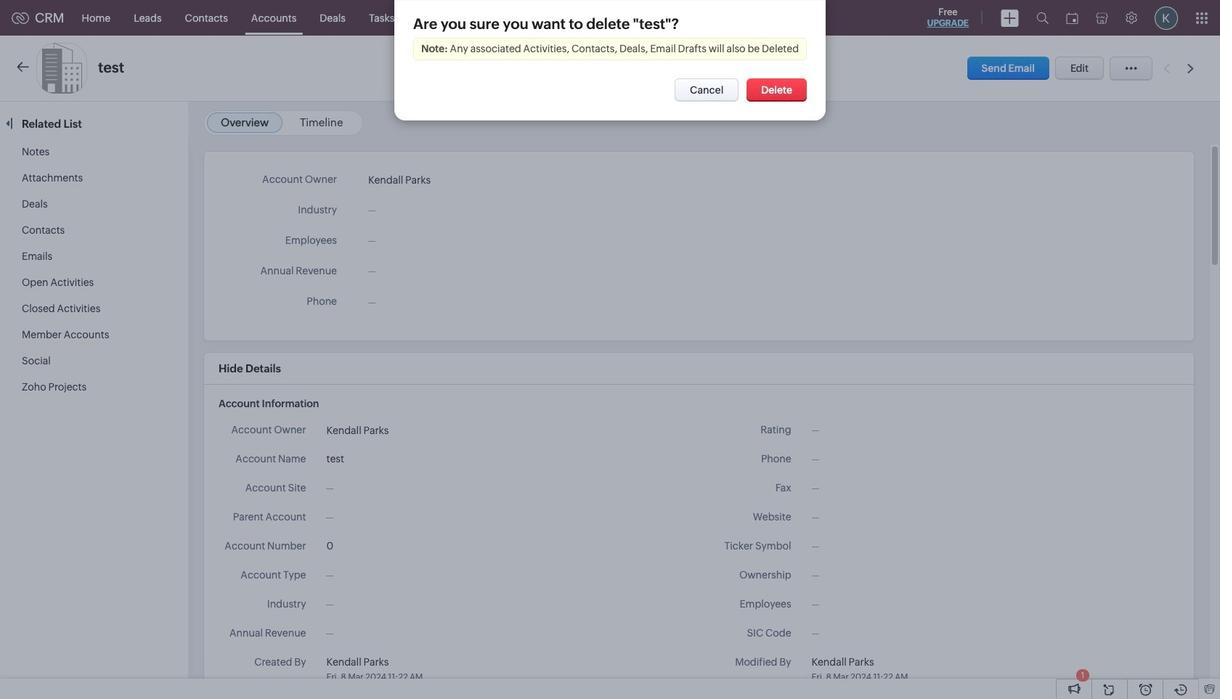 Task type: locate. For each thing, give the bounding box(es) containing it.
next record image
[[1188, 64, 1197, 73]]



Task type: describe. For each thing, give the bounding box(es) containing it.
logo image
[[12, 12, 29, 24]]



Task type: vqa. For each thing, say whether or not it's contained in the screenshot.
'Next Record' icon on the right of the page
yes



